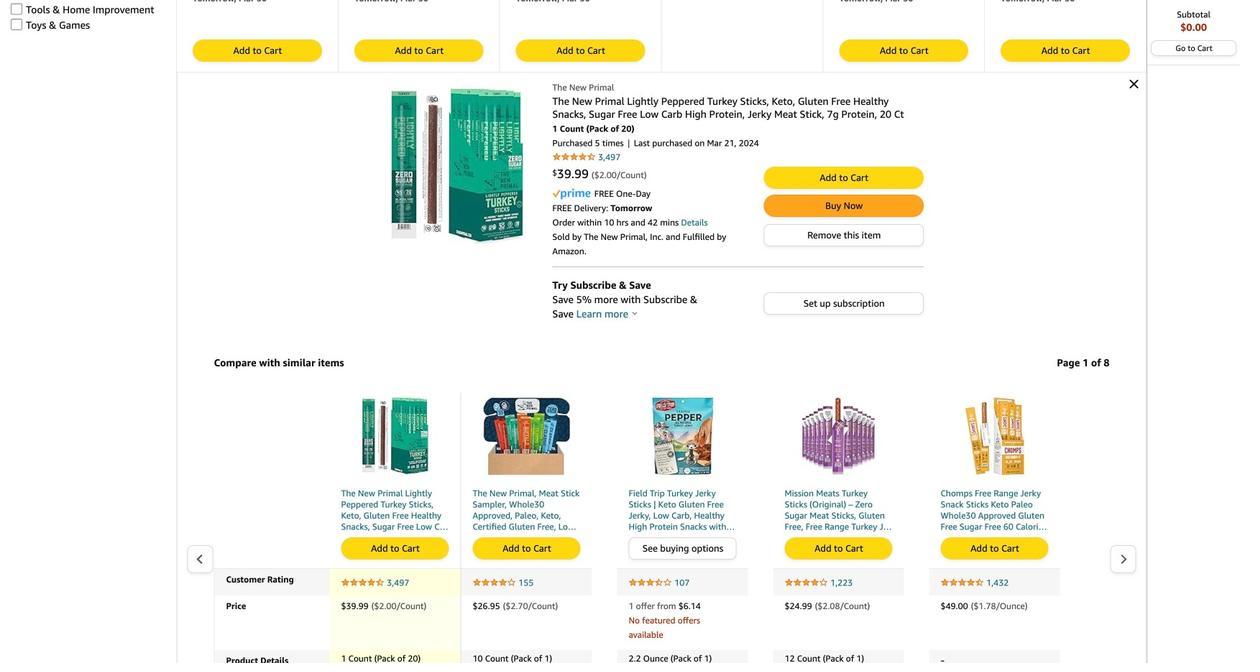 Task type: describe. For each thing, give the bounding box(es) containing it.
1 checkbox image from the top
[[11, 3, 22, 15]]

mission meats turkey sticks (original) – zero sugar meat sticks, gluten free, free range turkey jerky sticks, healthy snacks image
[[800, 397, 877, 475]]

popover image
[[632, 312, 637, 315]]

2 checkbox image from the top
[[11, 19, 22, 30]]

the new primal lightly peppered turkey sticks, keto, gluten free healthy snacks, sugar free low carb high protein, jerky meat image
[[362, 397, 428, 475]]



Task type: locate. For each thing, give the bounding box(es) containing it.
previous page image
[[196, 554, 204, 565]]

field trip turkey jerky sticks | keto gluten free jerky, low carb, healthy high protein snacks with no nitrates, made with al image
[[652, 397, 713, 475]]

free shipping for prime members image
[[552, 189, 591, 200]]

checkbox image
[[11, 3, 22, 15], [11, 19, 22, 30]]

chomps free range jerky snack sticks keto paleo whole30 approved gluten free sugar free 60 calorie snacks ,1.15 ounce (pack o image
[[965, 397, 1024, 475]]

0 vertical spatial checkbox image
[[11, 3, 22, 15]]

1 vertical spatial checkbox image
[[11, 19, 22, 30]]

next page image
[[1120, 554, 1128, 565]]

Add to Cart submit
[[193, 40, 321, 61], [355, 40, 483, 61], [517, 40, 645, 61], [840, 40, 968, 61], [1002, 40, 1129, 61], [765, 167, 923, 188], [342, 538, 448, 559], [473, 538, 580, 559], [785, 538, 892, 559]]

None submit
[[765, 195, 923, 216], [765, 225, 923, 246], [765, 293, 923, 314], [765, 195, 923, 216], [765, 225, 923, 246], [765, 293, 923, 314]]

the new primal, meat stick sampler, whole30 approved, paleo, keto, certified gluten free, low carb, high protein snack, pantr image
[[483, 397, 570, 475]]

close element
[[1130, 80, 1138, 88]]

list
[[461, 393, 1240, 664]]



Task type: vqa. For each thing, say whether or not it's contained in the screenshot.
previous page image at the bottom left of the page
yes



